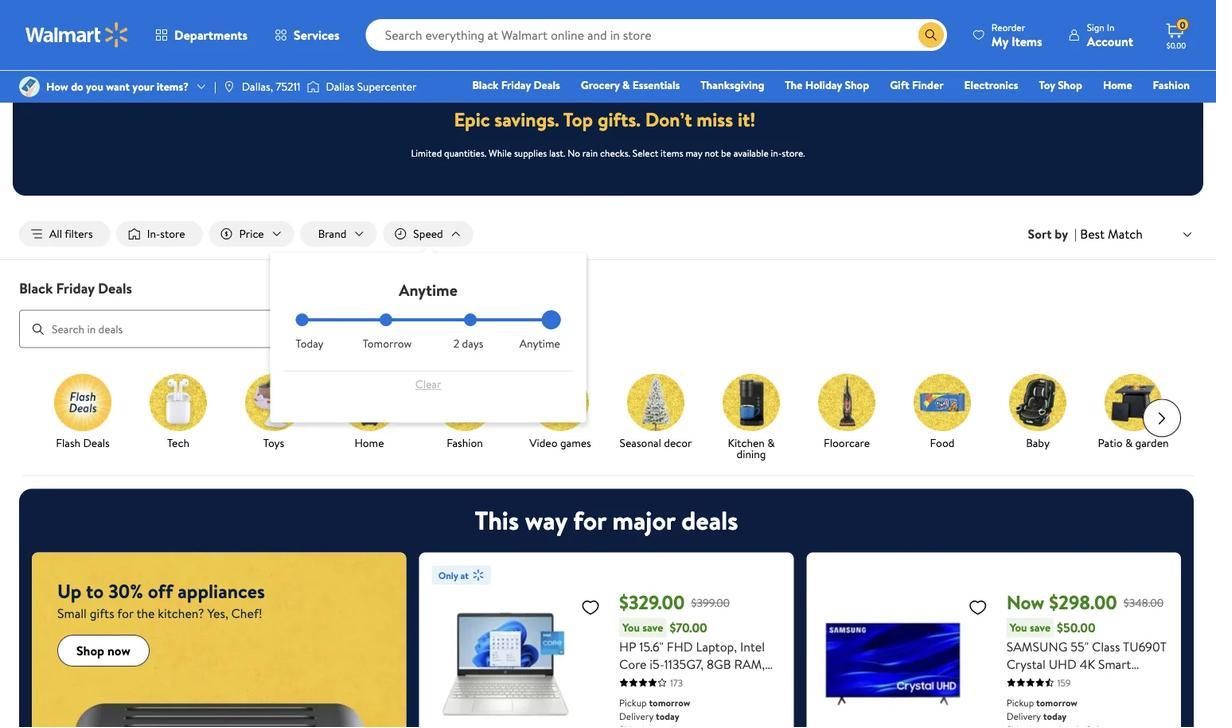 Task type: vqa. For each thing, say whether or not it's contained in the screenshot.
75211
yes



Task type: describe. For each thing, give the bounding box(es) containing it.
1 horizontal spatial black friday deals
[[472, 77, 560, 93]]

$348.00
[[1124, 595, 1164, 611]]

how fast do you want your order? option group
[[296, 314, 561, 352]]

ssd,
[[661, 673, 687, 691]]

shop toys image
[[245, 374, 303, 431]]

& for garden
[[1126, 435, 1133, 451]]

samsung
[[1007, 638, 1068, 656]]

shop inside 'link'
[[1058, 77, 1083, 93]]

in-
[[147, 226, 160, 242]]

flash deals image
[[54, 374, 111, 431]]

reorder
[[992, 20, 1026, 34]]

deals
[[682, 503, 739, 539]]

tomorrow for $329.00
[[649, 696, 691, 710]]

pickup for $329.00
[[619, 696, 647, 710]]

sign in to add to favorites list, samsung 55" class tu690t crystal uhd 4k smart television - un55tu690tfxza (new) image
[[969, 598, 988, 618]]

 image for dallas supercenter
[[307, 79, 320, 95]]

sort and filter section element
[[0, 209, 1217, 260]]

baby
[[1026, 435, 1050, 451]]

gift finder link
[[883, 76, 951, 94]]

today
[[296, 336, 324, 352]]

services
[[294, 26, 340, 44]]

flash deals link
[[41, 374, 124, 452]]

toy
[[1040, 77, 1056, 93]]

reorder my items
[[992, 20, 1043, 50]]

brand
[[318, 226, 347, 242]]

0 vertical spatial |
[[214, 79, 216, 94]]

games
[[561, 435, 591, 451]]

one debit link
[[1061, 99, 1129, 116]]

shop patio & garden image
[[1105, 374, 1163, 431]]

only
[[438, 569, 458, 583]]

days
[[462, 336, 484, 352]]

deals inside search field
[[98, 278, 132, 298]]

decor
[[664, 435, 692, 451]]

anytime inside how fast do you want your order? option group
[[520, 336, 560, 352]]

 image for how do you want your items?
[[19, 76, 40, 97]]

now $298.00 $348.00
[[1007, 590, 1164, 616]]

how do you want your items?
[[46, 79, 189, 94]]

dallas
[[326, 79, 355, 94]]

not
[[705, 146, 719, 159]]

15.6"
[[640, 638, 664, 656]]

do
[[71, 79, 83, 94]]

small
[[57, 605, 87, 623]]

holiday
[[806, 77, 842, 93]]

at
[[461, 569, 469, 583]]

Search in deals search field
[[19, 310, 500, 348]]

shop food image
[[914, 374, 971, 431]]

Walmart Site-Wide search field
[[366, 19, 947, 51]]

major
[[613, 503, 676, 539]]

0 vertical spatial deals
[[534, 77, 560, 93]]

black inside black friday deals link
[[472, 77, 499, 93]]

shop home image
[[341, 374, 398, 431]]

kitchen & dining
[[728, 435, 775, 462]]

patio
[[1098, 435, 1123, 451]]

intel
[[741, 638, 765, 656]]

price button
[[209, 221, 294, 247]]

you for $329.00
[[623, 620, 640, 636]]

be
[[721, 146, 732, 159]]

Search search field
[[366, 19, 947, 51]]

epic
[[454, 106, 490, 133]]

search icon image
[[925, 29, 938, 41]]

patio & garden
[[1098, 435, 1169, 451]]

(new)
[[1116, 691, 1150, 708]]

shop kitchen & dining image
[[723, 374, 780, 431]]

1 vertical spatial home
[[355, 435, 384, 451]]

un55tu690tfxza
[[1007, 691, 1113, 708]]

shop video games image
[[532, 374, 589, 431]]

save for now
[[1030, 620, 1051, 636]]

select
[[633, 146, 659, 159]]

price
[[239, 226, 264, 242]]

sign in account
[[1087, 20, 1134, 50]]

1 horizontal spatial fashion link
[[1146, 76, 1198, 94]]

patio & garden link
[[1092, 374, 1175, 452]]

miss
[[697, 106, 733, 133]]

Tomorrow radio
[[380, 314, 393, 327]]

2
[[454, 336, 460, 352]]

garden
[[1136, 435, 1169, 451]]

up to 30% off appliances small gifts for the kitchen? yes, chef!
[[57, 579, 265, 623]]

only at
[[438, 569, 469, 583]]

rain
[[583, 146, 598, 159]]

pickup for now
[[1007, 696, 1035, 710]]

walmart+ link
[[1136, 99, 1198, 116]]

grocery & essentials
[[581, 77, 680, 93]]

way
[[525, 503, 567, 539]]

limited quantities. while supplies last. no rain checks. select items may not be available in-store.
[[411, 146, 806, 159]]

food
[[931, 435, 955, 451]]

Black Friday Deals search field
[[0, 278, 1217, 348]]

tech
[[167, 435, 190, 451]]

seasonal decor
[[620, 435, 692, 451]]

my
[[992, 32, 1009, 50]]

sign in to add to favorites list, hp 15.6" fhd laptop, intel core i5-1135g7, 8gb ram, 256gb ssd, silver, windows 11 home, 15-dy2795wm image
[[581, 598, 600, 618]]

flash
[[56, 435, 81, 451]]

15-
[[671, 691, 687, 708]]

toy shop link
[[1032, 76, 1090, 94]]

filters
[[65, 226, 93, 242]]

clear
[[415, 377, 441, 392]]

tomorrow for now
[[1037, 696, 1078, 710]]

crystal
[[1007, 656, 1046, 673]]

today for now
[[1044, 710, 1067, 723]]

walmart+
[[1143, 100, 1190, 115]]

dy2795wm
[[687, 691, 747, 708]]

the holiday shop link
[[778, 76, 877, 94]]

checks.
[[600, 146, 631, 159]]

75211
[[276, 79, 301, 94]]

dining
[[737, 446, 766, 462]]

2 vertical spatial deals
[[83, 435, 110, 451]]

speed
[[414, 226, 443, 242]]

$399.00
[[692, 595, 730, 611]]

departments
[[174, 26, 248, 44]]

shop tech image
[[150, 374, 207, 431]]

next slide for chipmodulewithimages list image
[[1143, 399, 1182, 438]]

up
[[57, 579, 81, 605]]

supercenter
[[357, 79, 417, 94]]



Task type: locate. For each thing, give the bounding box(es) containing it.
clear button
[[296, 372, 561, 397]]

1 horizontal spatial fashion
[[1153, 77, 1190, 93]]

| inside sort and filter section element
[[1075, 225, 1078, 243]]

1 horizontal spatial anytime
[[520, 336, 560, 352]]

shop
[[845, 77, 870, 93], [1058, 77, 1083, 93], [76, 643, 104, 660]]

friday up savings.
[[501, 77, 531, 93]]

tomorrow inside $329.00 group
[[649, 696, 691, 710]]

$329.00 group
[[432, 566, 781, 728]]

shop right holiday
[[845, 77, 870, 93]]

friday inside search field
[[56, 278, 95, 298]]

& for dining
[[768, 435, 775, 451]]

it!
[[738, 106, 756, 133]]

for left the
[[117, 605, 134, 623]]

today inside $329.00 group
[[656, 710, 680, 723]]

account
[[1087, 32, 1134, 50]]

gift
[[890, 77, 910, 93]]

1 horizontal spatial save
[[1030, 620, 1051, 636]]

2 pickup from the left
[[1007, 696, 1035, 710]]

items
[[1012, 32, 1043, 50]]

 image
[[19, 76, 40, 97], [307, 79, 320, 95]]

0 horizontal spatial pickup tomorrow delivery today
[[619, 696, 691, 723]]

you
[[623, 620, 640, 636], [1010, 620, 1028, 636]]

1 pickup from the left
[[619, 696, 647, 710]]

deals up savings.
[[534, 77, 560, 93]]

1 vertical spatial anytime
[[520, 336, 560, 352]]

pickup tomorrow delivery today down 256gb
[[619, 696, 691, 723]]

black friday deals inside search field
[[19, 278, 132, 298]]

1 vertical spatial for
[[117, 605, 134, 623]]

don't
[[646, 106, 692, 133]]

None radio
[[464, 314, 477, 327]]

pickup tomorrow delivery today down television
[[1007, 696, 1078, 723]]

0 vertical spatial home
[[1104, 77, 1133, 93]]

none radio inside how fast do you want your order? option group
[[464, 314, 477, 327]]

supplies
[[514, 146, 547, 159]]

deals right flash
[[83, 435, 110, 451]]

delivery inside $329.00 group
[[619, 710, 654, 723]]

0 horizontal spatial save
[[643, 620, 664, 636]]

the
[[785, 77, 803, 93]]

Today radio
[[296, 314, 309, 327]]

you inside the you save $50.00 samsung 55" class tu690t crystal uhd 4k smart television - un55tu690tfxza (new)
[[1010, 620, 1028, 636]]

shop baby image
[[1010, 374, 1067, 431]]

1 horizontal spatial tomorrow
[[1037, 696, 1078, 710]]

seasonal
[[620, 435, 662, 451]]

shop right 'toy'
[[1058, 77, 1083, 93]]

delivery for $329.00
[[619, 710, 654, 723]]

essentials
[[633, 77, 680, 93]]

anytime down anytime radio
[[520, 336, 560, 352]]

1 horizontal spatial home
[[1104, 77, 1133, 93]]

 image
[[223, 80, 236, 93]]

0 vertical spatial fashion link
[[1146, 76, 1198, 94]]

shop now button
[[57, 636, 150, 667]]

0 vertical spatial for
[[574, 503, 607, 539]]

| left the dallas,
[[214, 79, 216, 94]]

core
[[619, 656, 647, 673]]

grocery
[[581, 77, 620, 93]]

0 horizontal spatial today
[[656, 710, 680, 723]]

11
[[619, 691, 628, 708]]

0 horizontal spatial pickup
[[619, 696, 647, 710]]

-
[[1063, 673, 1068, 691]]

2 horizontal spatial shop
[[1058, 77, 1083, 93]]

1 save from the left
[[643, 620, 664, 636]]

walmart image
[[25, 22, 129, 48]]

& inside kitchen & dining
[[768, 435, 775, 451]]

0 horizontal spatial home
[[355, 435, 384, 451]]

for inside up to 30% off appliances small gifts for the kitchen? yes, chef!
[[117, 605, 134, 623]]

tomorrow
[[363, 336, 412, 352]]

shop left the now
[[76, 643, 104, 660]]

1 you from the left
[[623, 620, 640, 636]]

Anytime radio
[[548, 314, 561, 327]]

1 today from the left
[[656, 710, 680, 723]]

1 vertical spatial fashion
[[447, 435, 483, 451]]

2 save from the left
[[1030, 620, 1051, 636]]

1135g7,
[[665, 656, 704, 673]]

1 horizontal spatial pickup
[[1007, 696, 1035, 710]]

save for $329.00
[[643, 620, 664, 636]]

fashion registry
[[1007, 77, 1190, 115]]

home link left "clear" on the bottom left of the page
[[328, 374, 411, 452]]

 image left how
[[19, 76, 40, 97]]

pickup tomorrow delivery today
[[619, 696, 691, 723], [1007, 696, 1078, 723]]

1 vertical spatial black
[[19, 278, 53, 298]]

baby link
[[997, 374, 1080, 452]]

yes,
[[207, 605, 228, 623]]

delivery down home,
[[619, 710, 654, 723]]

0 horizontal spatial delivery
[[619, 710, 654, 723]]

services button
[[261, 16, 353, 54]]

pickup down television
[[1007, 696, 1035, 710]]

you inside you save $70.00 hp 15.6" fhd laptop, intel core i5-1135g7, 8gb ram, 256gb ssd, silver, windows 11 home, 15-dy2795wm
[[623, 620, 640, 636]]

electronics link
[[958, 76, 1026, 94]]

sort by |
[[1028, 225, 1078, 243]]

1 vertical spatial |
[[1075, 225, 1078, 243]]

0 horizontal spatial anytime
[[399, 279, 458, 301]]

1 horizontal spatial you
[[1010, 620, 1028, 636]]

2 you from the left
[[1010, 620, 1028, 636]]

1 delivery from the left
[[619, 710, 654, 723]]

0 vertical spatial fashion
[[1153, 77, 1190, 93]]

pickup tomorrow delivery today for $329.00
[[619, 696, 691, 723]]

pickup tomorrow delivery today for now
[[1007, 696, 1078, 723]]

fashion link down 2 days
[[424, 374, 506, 452]]

available
[[734, 146, 769, 159]]

you
[[86, 79, 103, 94]]

friday down the filters
[[56, 278, 95, 298]]

for right way at the bottom left
[[574, 503, 607, 539]]

home link
[[1096, 76, 1140, 94], [328, 374, 411, 452]]

today down "un55tu690tfxza"
[[1044, 710, 1067, 723]]

fashion up walmart+
[[1153, 77, 1190, 93]]

$329.00 $399.00
[[619, 590, 730, 616]]

thanksgiving
[[701, 77, 765, 93]]

pickup tomorrow delivery today inside $329.00 group
[[619, 696, 691, 723]]

2 days
[[454, 336, 484, 352]]

you save $50.00 samsung 55" class tu690t crystal uhd 4k smart television - un55tu690tfxza (new)
[[1007, 620, 1167, 708]]

159
[[1058, 677, 1071, 690]]

1 horizontal spatial for
[[574, 503, 607, 539]]

shop fashion image
[[436, 374, 494, 431]]

toy shop
[[1040, 77, 1083, 93]]

all filters button
[[19, 221, 110, 247]]

1 horizontal spatial black
[[472, 77, 499, 93]]

0 horizontal spatial fashion
[[447, 435, 483, 451]]

0 horizontal spatial friday
[[56, 278, 95, 298]]

2 today from the left
[[1044, 710, 1067, 723]]

2 horizontal spatial &
[[1126, 435, 1133, 451]]

shop inside button
[[76, 643, 104, 660]]

0 vertical spatial black
[[472, 77, 499, 93]]

black inside black friday deals search field
[[19, 278, 53, 298]]

food link
[[901, 374, 984, 452]]

home link up debit
[[1096, 76, 1140, 94]]

one debit
[[1068, 100, 1122, 115]]

video games
[[530, 435, 591, 451]]

now
[[1007, 590, 1045, 616]]

tomorrow down 159 at the bottom of the page
[[1037, 696, 1078, 710]]

smart
[[1099, 656, 1132, 673]]

epic savings. top gifts. don't miss it!
[[454, 106, 756, 133]]

 image right 75211
[[307, 79, 320, 95]]

speed button
[[383, 221, 474, 247]]

0 vertical spatial black friday deals
[[472, 77, 560, 93]]

delivery for now $298.00
[[1007, 710, 1041, 723]]

save inside the you save $50.00 samsung 55" class tu690t crystal uhd 4k smart television - un55tu690tfxza (new)
[[1030, 620, 1051, 636]]

anytime up how fast do you want your order? option group
[[399, 279, 458, 301]]

save inside you save $70.00 hp 15.6" fhd laptop, intel core i5-1135g7, 8gb ram, 256gb ssd, silver, windows 11 home, 15-dy2795wm
[[643, 620, 664, 636]]

floorcare
[[824, 435, 870, 451]]

in-store
[[147, 226, 185, 242]]

the holiday shop
[[785, 77, 870, 93]]

& right "patio"
[[1126, 435, 1133, 451]]

this way for major deals
[[475, 503, 739, 539]]

you up hp at right bottom
[[623, 620, 640, 636]]

1 horizontal spatial pickup tomorrow delivery today
[[1007, 696, 1078, 723]]

& right dining
[[768, 435, 775, 451]]

home down "shop home" image
[[355, 435, 384, 451]]

deals down in-store button
[[98, 278, 132, 298]]

0 horizontal spatial  image
[[19, 76, 40, 97]]

this
[[475, 503, 519, 539]]

today for $329.00
[[656, 710, 680, 723]]

today
[[656, 710, 680, 723], [1044, 710, 1067, 723]]

fashion for fashion registry
[[1153, 77, 1190, 93]]

0 vertical spatial home link
[[1096, 76, 1140, 94]]

1 vertical spatial black friday deals
[[19, 278, 132, 298]]

no
[[568, 146, 580, 159]]

2 tomorrow from the left
[[1037, 696, 1078, 710]]

| right "by"
[[1075, 225, 1078, 243]]

class
[[1092, 638, 1121, 656]]

fashion inside fashion registry
[[1153, 77, 1190, 93]]

0 horizontal spatial &
[[623, 77, 630, 93]]

black up search image
[[19, 278, 53, 298]]

1 vertical spatial friday
[[56, 278, 95, 298]]

$329.00
[[619, 590, 685, 616]]

fashion for fashion
[[447, 435, 483, 451]]

1 horizontal spatial today
[[1044, 710, 1067, 723]]

55"
[[1071, 638, 1089, 656]]

pickup inside $329.00 group
[[619, 696, 647, 710]]

0 vertical spatial anytime
[[399, 279, 458, 301]]

black friday deals down the filters
[[19, 278, 132, 298]]

1 horizontal spatial home link
[[1096, 76, 1140, 94]]

today down 15-
[[656, 710, 680, 723]]

limited
[[411, 146, 442, 159]]

black friday deals link
[[465, 76, 568, 94]]

0 horizontal spatial black friday deals
[[19, 278, 132, 298]]

match
[[1108, 225, 1143, 243]]

chef!
[[231, 605, 262, 623]]

you down now on the right of the page
[[1010, 620, 1028, 636]]

gifts
[[90, 605, 114, 623]]

store
[[160, 226, 185, 242]]

0 horizontal spatial for
[[117, 605, 134, 623]]

tomorrow
[[649, 696, 691, 710], [1037, 696, 1078, 710]]

1 tomorrow from the left
[[649, 696, 691, 710]]

None range field
[[296, 319, 561, 322]]

fashion link up walmart+
[[1146, 76, 1198, 94]]

walmart black friday deals for days image
[[462, 47, 755, 87]]

top
[[564, 106, 593, 133]]

1 vertical spatial fashion link
[[424, 374, 506, 452]]

save up samsung
[[1030, 620, 1051, 636]]

0 horizontal spatial shop
[[76, 643, 104, 660]]

& for essentials
[[623, 77, 630, 93]]

all filters
[[49, 226, 93, 242]]

fashion down shop fashion "image"
[[447, 435, 483, 451]]

tu690t
[[1123, 638, 1167, 656]]

items
[[661, 146, 684, 159]]

black up epic at the top of page
[[472, 77, 499, 93]]

i5-
[[650, 656, 665, 673]]

1 vertical spatial home link
[[328, 374, 411, 452]]

0 horizontal spatial black
[[19, 278, 53, 298]]

best match button
[[1078, 224, 1198, 245]]

0 horizontal spatial home link
[[328, 374, 411, 452]]

black friday deals up savings.
[[472, 77, 560, 93]]

debit
[[1095, 100, 1122, 115]]

1 pickup tomorrow delivery today from the left
[[619, 696, 691, 723]]

& right grocery
[[623, 77, 630, 93]]

last.
[[549, 146, 566, 159]]

you for now $298.00
[[1010, 620, 1028, 636]]

pickup down 256gb
[[619, 696, 647, 710]]

may
[[686, 146, 703, 159]]

save up 15.6"
[[643, 620, 664, 636]]

8gb
[[707, 656, 731, 673]]

delivery down television
[[1007, 710, 1041, 723]]

dallas, 75211
[[242, 79, 301, 94]]

0 horizontal spatial fashion link
[[424, 374, 506, 452]]

0 horizontal spatial tomorrow
[[649, 696, 691, 710]]

4k
[[1080, 656, 1096, 673]]

home up debit
[[1104, 77, 1133, 93]]

2 delivery from the left
[[1007, 710, 1041, 723]]

tomorrow down 173
[[649, 696, 691, 710]]

1 horizontal spatial  image
[[307, 79, 320, 95]]

0 vertical spatial friday
[[501, 77, 531, 93]]

1 horizontal spatial delivery
[[1007, 710, 1041, 723]]

shop seasonal image
[[627, 374, 685, 431]]

search image
[[32, 323, 45, 336]]

1 vertical spatial deals
[[98, 278, 132, 298]]

1 horizontal spatial shop
[[845, 77, 870, 93]]

1 horizontal spatial friday
[[501, 77, 531, 93]]

2 pickup tomorrow delivery today from the left
[[1007, 696, 1078, 723]]

shop floorcare image
[[819, 374, 876, 431]]

0 horizontal spatial |
[[214, 79, 216, 94]]

television
[[1007, 673, 1060, 691]]

0 horizontal spatial you
[[623, 620, 640, 636]]

1 horizontal spatial &
[[768, 435, 775, 451]]

savings.
[[495, 106, 560, 133]]

1 horizontal spatial |
[[1075, 225, 1078, 243]]



